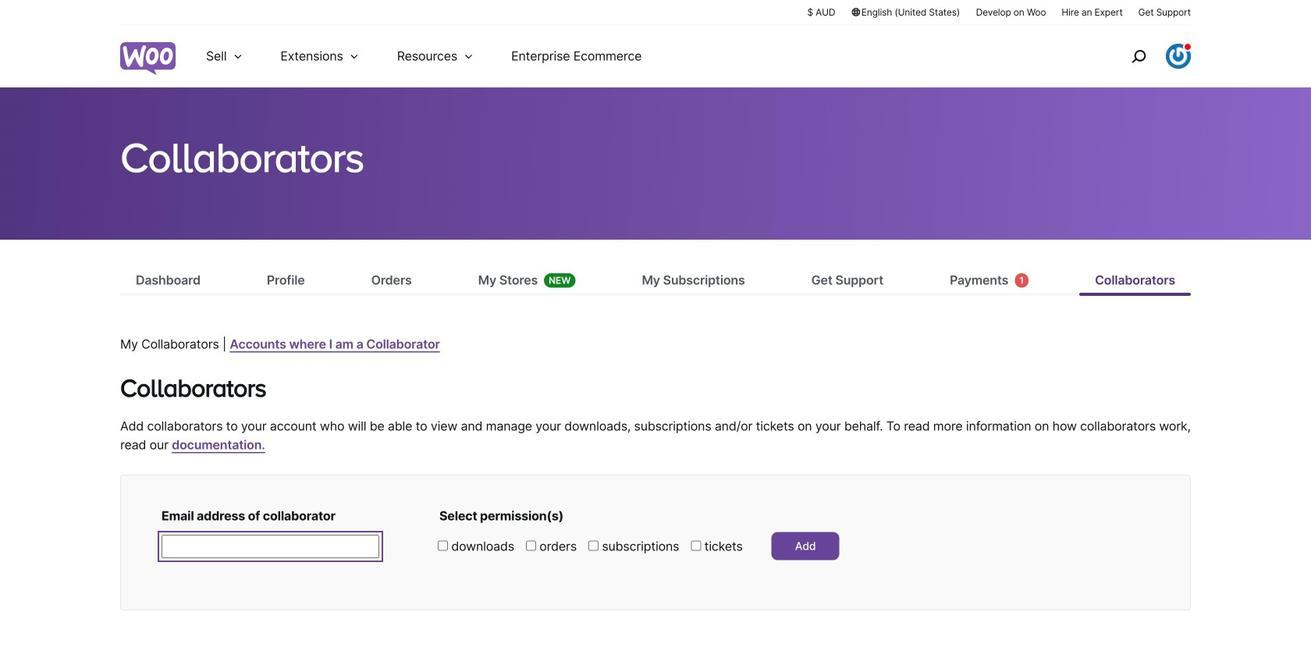 Task type: vqa. For each thing, say whether or not it's contained in the screenshot.
ID.
no



Task type: describe. For each thing, give the bounding box(es) containing it.
service navigation menu element
[[1099, 31, 1192, 82]]

open account menu image
[[1167, 44, 1192, 69]]



Task type: locate. For each thing, give the bounding box(es) containing it.
None checkbox
[[438, 541, 448, 551]]

search image
[[1127, 44, 1152, 69]]

None checkbox
[[526, 541, 536, 551], [589, 541, 599, 551], [691, 541, 702, 551], [526, 541, 536, 551], [589, 541, 599, 551], [691, 541, 702, 551]]



